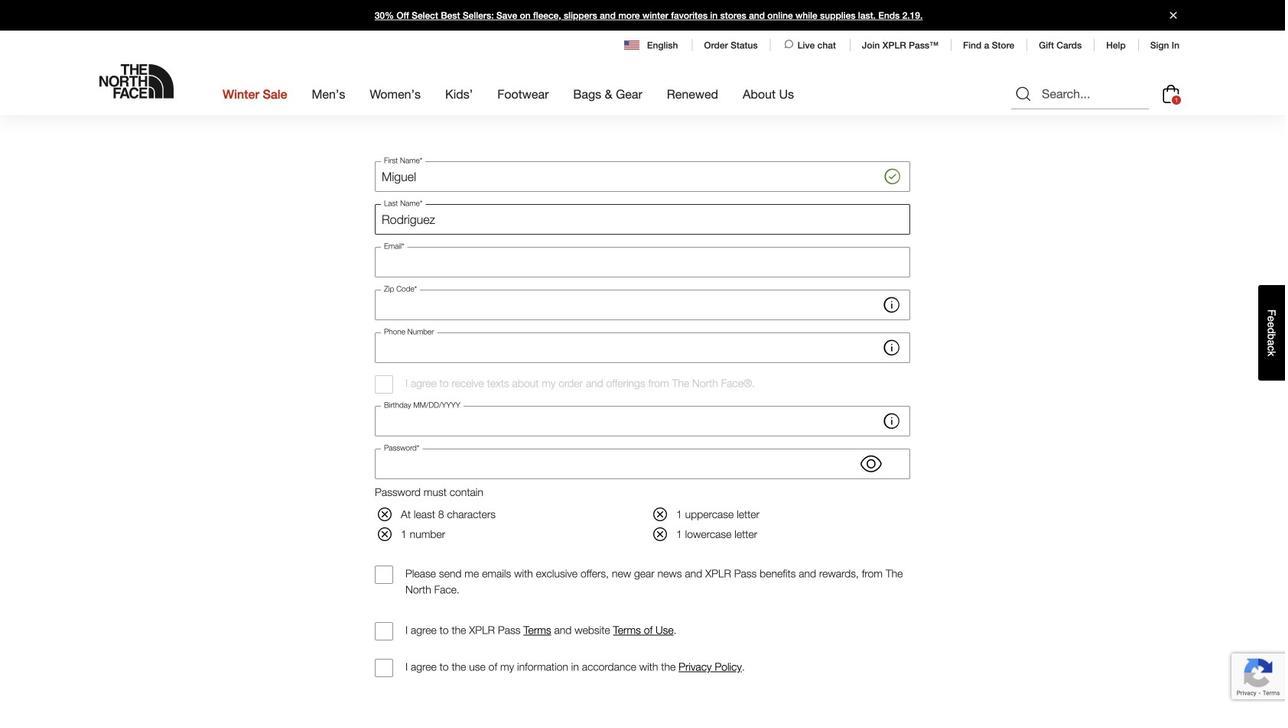 Task type: describe. For each thing, give the bounding box(es) containing it.
earn image
[[537, 0, 565, 17]]

Search search field
[[1011, 79, 1149, 109]]

search all image
[[1014, 85, 1033, 103]]

1 info image from the top
[[881, 295, 903, 316]]

gear image
[[785, 0, 807, 17]]

2 info image from the top
[[881, 411, 903, 432]]



Task type: locate. For each thing, give the bounding box(es) containing it.
None password field
[[375, 449, 910, 480]]

info image
[[881, 337, 903, 359]]

info image up info image
[[881, 295, 903, 316]]

info image up switch visibility password image
[[881, 411, 903, 432]]

info image
[[881, 295, 903, 316], [881, 411, 903, 432]]

Phone Number telephone field
[[375, 333, 910, 363]]

None text field
[[375, 247, 910, 278], [375, 406, 910, 437], [375, 247, 910, 278], [375, 406, 910, 437]]

close image
[[1164, 12, 1184, 19]]

the north face home page image
[[99, 64, 174, 99]]

1 vertical spatial info image
[[881, 411, 903, 432]]

None checkbox
[[375, 376, 393, 394], [375, 566, 393, 585], [375, 623, 393, 641], [375, 660, 393, 678], [375, 376, 393, 394], [375, 566, 393, 585], [375, 623, 393, 641], [375, 660, 393, 678]]

0 vertical spatial info image
[[881, 295, 903, 316]]

None text field
[[375, 162, 910, 192], [375, 204, 910, 235], [375, 290, 910, 321], [375, 162, 910, 192], [375, 204, 910, 235], [375, 290, 910, 321]]

switch visibility password image
[[861, 454, 882, 475]]



Task type: vqa. For each thing, say whether or not it's contained in the screenshot.
pocket
no



